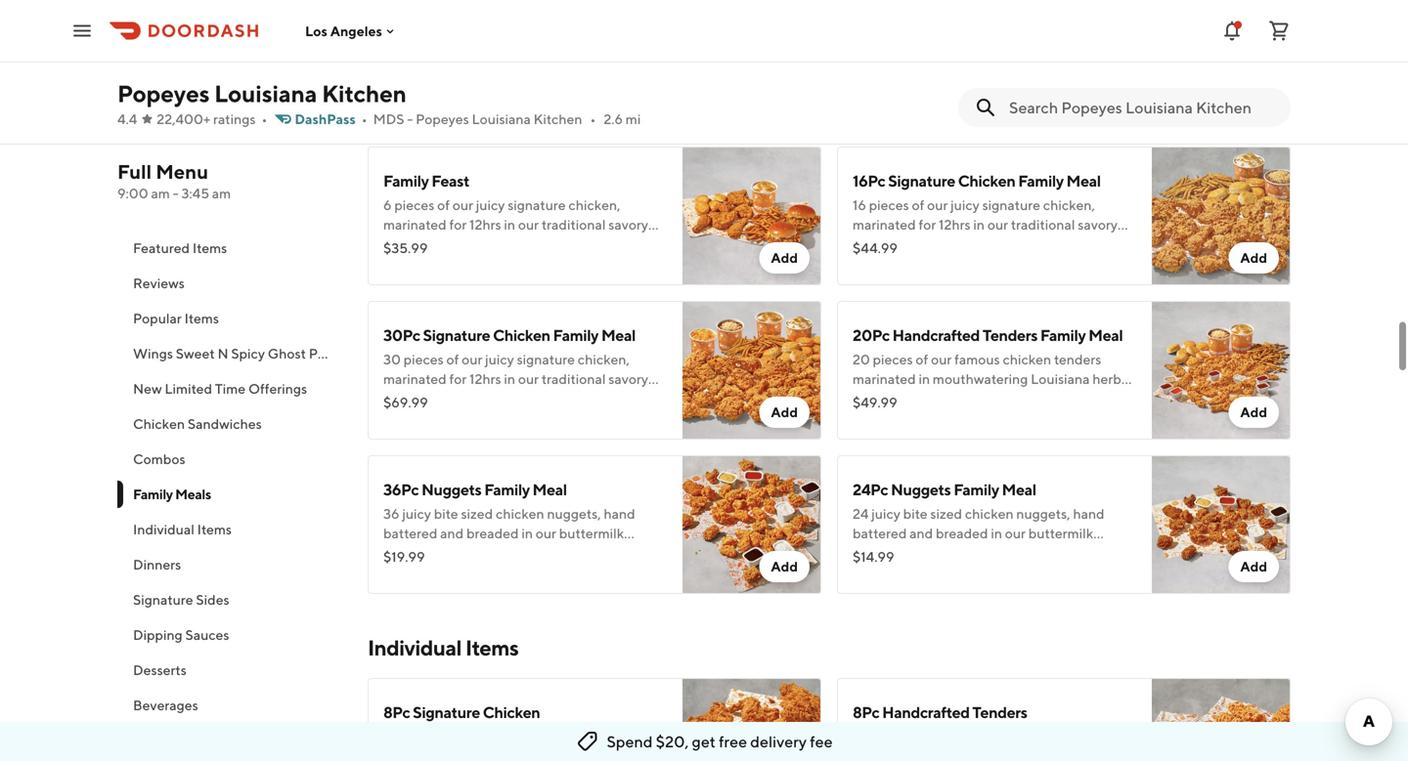 Task type: locate. For each thing, give the bounding box(es) containing it.
sauce. for 36pc
[[434, 565, 473, 581]]

2 our from the left
[[1005, 526, 1026, 542]]

golden
[[522, 545, 565, 561], [991, 545, 1034, 561]]

0 horizontal spatial bite
[[434, 506, 458, 522]]

1 horizontal spatial popeyes
[[416, 111, 469, 127]]

fried inside 24pc nuggets family meal 24 juicy bite sized chicken nuggets, hand battered and breaded in our buttermilk coating and fried until golden brown. includes dipping sauce.
[[928, 545, 957, 561]]

dipping inside 24pc nuggets family meal 24 juicy bite sized chicken nuggets, hand battered and breaded in our buttermilk coating and fried until golden brown. includes dipping sauce.
[[853, 565, 900, 581]]

0 horizontal spatial juicy
[[402, 506, 431, 522]]

1 horizontal spatial 16pc
[[853, 172, 885, 190]]

battered inside 24pc nuggets family meal 24 juicy bite sized chicken nuggets, hand battered and breaded in our buttermilk coating and fried until golden brown. includes dipping sauce.
[[853, 526, 907, 542]]

bite right 24
[[903, 506, 928, 522]]

until
[[491, 545, 519, 561], [960, 545, 988, 561]]

ratings
[[213, 111, 256, 127]]

0 vertical spatial kitchen
[[322, 80, 407, 108]]

add button for family feast
[[759, 243, 810, 274]]

$19.99
[[383, 549, 425, 565]]

2 dipping from the left
[[853, 565, 900, 581]]

individual items
[[133, 522, 232, 538], [368, 636, 519, 661]]

chicken inside 36pc nuggets family meal 36 juicy bite sized chicken nuggets, hand battered and breaded in our buttermilk coating and fried until golden brown. includes dipping sauce.
[[496, 506, 544, 522]]

0 horizontal spatial breaded
[[466, 526, 519, 542]]

popeyes
[[117, 80, 210, 108], [416, 111, 469, 127]]

0 horizontal spatial our
[[536, 526, 556, 542]]

in inside 24pc nuggets family meal 24 juicy bite sized chicken nuggets, hand battered and breaded in our buttermilk coating and fried until golden brown. includes dipping sauce.
[[991, 526, 1002, 542]]

2 until from the left
[[960, 545, 988, 561]]

1 horizontal spatial chicken
[[965, 506, 1014, 522]]

buttermilk for 24pc nuggets family meal
[[1029, 526, 1093, 542]]

- right mds
[[407, 111, 413, 127]]

juicy right 24
[[872, 506, 901, 522]]

notification bell image
[[1220, 19, 1244, 43]]

includes inside 36pc nuggets family meal 36 juicy bite sized chicken nuggets, hand battered and breaded in our buttermilk coating and fried until golden brown. includes dipping sauce.
[[613, 545, 666, 561]]

coating down 24
[[853, 545, 899, 561]]

1 brown. from the left
[[568, 545, 610, 561]]

nuggets inside 24pc nuggets family meal 24 juicy bite sized chicken nuggets, hand battered and breaded in our buttermilk coating and fried until golden brown. includes dipping sauce.
[[891, 481, 951, 499]]

sauces
[[185, 627, 229, 643]]

popeyes down $42.99
[[416, 111, 469, 127]]

add for 20pc handcrafted tenders family meal
[[1240, 404, 1267, 420]]

2 nuggets from the left
[[891, 481, 951, 499]]

breaded for 24pc
[[936, 526, 988, 542]]

sauce. inside 36pc nuggets family meal 36 juicy bite sized chicken nuggets, hand battered and breaded in our buttermilk coating and fried until golden brown. includes dipping sauce.
[[434, 565, 473, 581]]

1 coating from the left
[[383, 545, 430, 561]]

bite for 24pc
[[903, 506, 928, 522]]

breaded inside 24pc nuggets family meal 24 juicy bite sized chicken nuggets, hand battered and breaded in our buttermilk coating and fried until golden brown. includes dipping sauce.
[[936, 526, 988, 542]]

items up sweet
[[184, 310, 219, 327]]

0 horizontal spatial brown.
[[568, 545, 610, 561]]

2 nuggets, from the left
[[1016, 506, 1070, 522]]

sized right 24
[[930, 506, 962, 522]]

signature for 8pc
[[413, 704, 480, 722]]

add for 36pc nuggets family meal
[[771, 559, 798, 575]]

fried inside 36pc nuggets family meal 36 juicy bite sized chicken nuggets, hand battered and breaded in our buttermilk coating and fried until golden brown. includes dipping sauce.
[[459, 545, 488, 561]]

dashpass
[[295, 111, 356, 127]]

0 horizontal spatial kitchen
[[322, 80, 407, 108]]

24pc
[[853, 481, 888, 499]]

brown. inside 36pc nuggets family meal 36 juicy bite sized chicken nuggets, hand battered and breaded in our buttermilk coating and fried until golden brown. includes dipping sauce.
[[568, 545, 610, 561]]

sized inside 24pc nuggets family meal 24 juicy bite sized chicken nuggets, hand battered and breaded in our buttermilk coating and fried until golden brown. includes dipping sauce.
[[930, 506, 962, 522]]

1 horizontal spatial bite
[[903, 506, 928, 522]]

1 horizontal spatial louisiana
[[472, 111, 531, 127]]

sides
[[196, 592, 229, 608]]

get
[[692, 733, 716, 752]]

individual up "8pc signature chicken"
[[368, 636, 462, 661]]

fried right $19.99 at the left bottom
[[459, 545, 488, 561]]

8pc handcrafted tenders image
[[1152, 679, 1291, 762]]

1 sized from the left
[[461, 506, 493, 522]]

individual up dinners
[[133, 522, 194, 538]]

sweet
[[176, 346, 215, 362]]

add
[[1240, 95, 1267, 111], [771, 250, 798, 266], [1240, 250, 1267, 266], [771, 404, 798, 420], [1240, 404, 1267, 420], [771, 559, 798, 575], [1240, 559, 1267, 575]]

1 horizontal spatial sauce.
[[903, 565, 942, 581]]

meal for 20pc handcrafted tenders family meal
[[1089, 326, 1123, 345]]

1 horizontal spatial am
[[212, 185, 231, 201]]

chicken inside button
[[133, 416, 185, 432]]

0 horizontal spatial buttermilk
[[559, 526, 624, 542]]

0 horizontal spatial popeyes
[[117, 80, 210, 108]]

nuggets right 24pc
[[891, 481, 951, 499]]

add button for 16pc signature chicken family meal
[[1229, 243, 1279, 274]]

2 sized from the left
[[930, 506, 962, 522]]

1 vertical spatial tenders
[[983, 326, 1038, 345]]

• left mds
[[362, 111, 367, 127]]

meal inside 24pc nuggets family meal 24 juicy bite sized chicken nuggets, hand battered and breaded in our buttermilk coating and fried until golden brown. includes dipping sauce.
[[1002, 481, 1036, 499]]

1 horizontal spatial fried
[[928, 545, 957, 561]]

sized inside 36pc nuggets family meal 36 juicy bite sized chicken nuggets, hand battered and breaded in our buttermilk coating and fried until golden brown. includes dipping sauce.
[[461, 506, 493, 522]]

delivery
[[750, 733, 807, 752]]

popeyes up "22,400+"
[[117, 80, 210, 108]]

meal for 16pc handcrafted tenders family meal
[[615, 17, 649, 36]]

coating inside 36pc nuggets family meal 36 juicy bite sized chicken nuggets, hand battered and breaded in our buttermilk coating and fried until golden brown. includes dipping sauce.
[[383, 545, 430, 561]]

buttermilk inside 24pc nuggets family meal 24 juicy bite sized chicken nuggets, hand battered and breaded in our buttermilk coating and fried until golden brown. includes dipping sauce.
[[1029, 526, 1093, 542]]

sauce. inside 24pc nuggets family meal 24 juicy bite sized chicken nuggets, hand battered and breaded in our buttermilk coating and fried until golden brown. includes dipping sauce.
[[903, 565, 942, 581]]

0 horizontal spatial nuggets
[[421, 481, 482, 499]]

1 8pc from the left
[[383, 704, 410, 722]]

bite inside 36pc nuggets family meal 36 juicy bite sized chicken nuggets, hand battered and breaded in our buttermilk coating and fried until golden brown. includes dipping sauce.
[[434, 506, 458, 522]]

0 horizontal spatial nuggets,
[[547, 506, 601, 522]]

nuggets right '36pc' on the left of page
[[421, 481, 482, 499]]

0 vertical spatial 16pc
[[383, 17, 416, 36]]

1 vertical spatial 16pc
[[853, 172, 885, 190]]

items
[[193, 240, 227, 256], [184, 310, 219, 327], [197, 522, 232, 538], [465, 636, 519, 661]]

chicken
[[496, 506, 544, 522], [965, 506, 1014, 522]]

family feast image
[[683, 147, 821, 286]]

bite
[[434, 506, 458, 522], [903, 506, 928, 522]]

in for 36pc nuggets family meal
[[522, 526, 533, 542]]

signature sides button
[[117, 583, 344, 618]]

meal
[[615, 17, 649, 36], [1066, 172, 1101, 190], [601, 326, 636, 345], [1089, 326, 1123, 345], [532, 481, 567, 499], [1002, 481, 1036, 499]]

2 in from the left
[[991, 526, 1002, 542]]

1 horizontal spatial nuggets,
[[1016, 506, 1070, 522]]

featured items
[[133, 240, 227, 256]]

until inside 36pc nuggets family meal 36 juicy bite sized chicken nuggets, hand battered and breaded in our buttermilk coating and fried until golden brown. includes dipping sauce.
[[491, 545, 519, 561]]

includes for 24pc nuggets family meal
[[1082, 545, 1135, 561]]

dipping inside 36pc nuggets family meal 36 juicy bite sized chicken nuggets, hand battered and breaded in our buttermilk coating and fried until golden brown. includes dipping sauce.
[[383, 565, 431, 581]]

8pc signature chicken image
[[683, 679, 821, 762]]

0 vertical spatial individual
[[133, 522, 194, 538]]

2 juicy from the left
[[872, 506, 901, 522]]

0 horizontal spatial individual items
[[133, 522, 232, 538]]

0 horizontal spatial louisiana
[[214, 80, 317, 108]]

dipping
[[133, 627, 183, 643]]

our inside 36pc nuggets family meal 36 juicy bite sized chicken nuggets, hand battered and breaded in our buttermilk coating and fried until golden brown. includes dipping sauce.
[[536, 526, 556, 542]]

0 vertical spatial -
[[407, 111, 413, 127]]

1 horizontal spatial individual
[[368, 636, 462, 661]]

hand inside 24pc nuggets family meal 24 juicy bite sized chicken nuggets, hand battered and breaded in our buttermilk coating and fried until golden brown. includes dipping sauce.
[[1073, 506, 1105, 522]]

1 golden from the left
[[522, 545, 565, 561]]

1 horizontal spatial brown.
[[1037, 545, 1080, 561]]

24pc nuggets family meal 24 juicy bite sized chicken nuggets, hand battered and breaded in our buttermilk coating and fried until golden brown. includes dipping sauce.
[[853, 481, 1135, 581]]

wings sweet n spicy ghost pepper
[[133, 346, 354, 362]]

1 vertical spatial handcrafted
[[892, 326, 980, 345]]

bite inside 24pc nuggets family meal 24 juicy bite sized chicken nuggets, hand battered and breaded in our buttermilk coating and fried until golden brown. includes dipping sauce.
[[903, 506, 928, 522]]

individual inside individual items button
[[133, 522, 194, 538]]

16pc signature chicken family meal image
[[1152, 147, 1291, 286]]

bite right 36
[[434, 506, 458, 522]]

in inside 36pc nuggets family meal 36 juicy bite sized chicken nuggets, hand battered and breaded in our buttermilk coating and fried until golden brown. includes dipping sauce.
[[522, 526, 533, 542]]

includes inside 24pc nuggets family meal 24 juicy bite sized chicken nuggets, hand battered and breaded in our buttermilk coating and fried until golden brown. includes dipping sauce.
[[1082, 545, 1135, 561]]

individual items down family meals
[[133, 522, 232, 538]]

1 our from the left
[[536, 526, 556, 542]]

sized for 36pc
[[461, 506, 493, 522]]

1 horizontal spatial battered
[[853, 526, 907, 542]]

1 juicy from the left
[[402, 506, 431, 522]]

1 horizontal spatial breaded
[[936, 526, 988, 542]]

•
[[262, 111, 267, 127], [362, 111, 367, 127], [590, 111, 596, 127]]

2 hand from the left
[[1073, 506, 1105, 522]]

nuggets, inside 36pc nuggets family meal 36 juicy bite sized chicken nuggets, hand battered and breaded in our buttermilk coating and fried until golden brown. includes dipping sauce.
[[547, 506, 601, 522]]

0 vertical spatial popeyes
[[117, 80, 210, 108]]

1 buttermilk from the left
[[559, 526, 624, 542]]

los angeles
[[305, 23, 382, 39]]

2 brown. from the left
[[1037, 545, 1080, 561]]

items up the reviews button
[[193, 240, 227, 256]]

meal for 30pc signature chicken family meal
[[601, 326, 636, 345]]

1 vertical spatial individual
[[368, 636, 462, 661]]

0 vertical spatial louisiana
[[214, 80, 317, 108]]

popeyes louisiana kitchen
[[117, 80, 407, 108]]

0 horizontal spatial •
[[262, 111, 267, 127]]

0 horizontal spatial hand
[[604, 506, 635, 522]]

1 horizontal spatial •
[[362, 111, 367, 127]]

until for 36pc nuggets family meal
[[491, 545, 519, 561]]

1 bite from the left
[[434, 506, 458, 522]]

2 bite from the left
[[903, 506, 928, 522]]

1 horizontal spatial buttermilk
[[1029, 526, 1093, 542]]

16pc up "$44.99"
[[853, 172, 885, 190]]

0 horizontal spatial 8pc
[[383, 704, 410, 722]]

1 battered from the left
[[383, 526, 437, 542]]

am right 9:00
[[151, 185, 170, 201]]

0 horizontal spatial in
[[522, 526, 533, 542]]

1 vertical spatial popeyes
[[416, 111, 469, 127]]

1 horizontal spatial nuggets
[[891, 481, 951, 499]]

kitchen left 2.6
[[534, 111, 582, 127]]

2 includes from the left
[[1082, 545, 1135, 561]]

1 nuggets from the left
[[421, 481, 482, 499]]

pepper
[[309, 346, 354, 362]]

louisiana up ratings on the top of the page
[[214, 80, 317, 108]]

1 horizontal spatial -
[[407, 111, 413, 127]]

add button for 24pc nuggets family meal
[[1229, 552, 1279, 583]]

battered inside 36pc nuggets family meal 36 juicy bite sized chicken nuggets, hand battered and breaded in our buttermilk coating and fried until golden brown. includes dipping sauce.
[[383, 526, 437, 542]]

nuggets, for 36pc nuggets family meal
[[547, 506, 601, 522]]

beverages button
[[117, 688, 344, 724]]

0 horizontal spatial dipping
[[383, 565, 431, 581]]

0 horizontal spatial 16pc
[[383, 17, 416, 36]]

1 breaded from the left
[[466, 526, 519, 542]]

chicken
[[958, 172, 1015, 190], [493, 326, 550, 345], [133, 416, 185, 432], [483, 704, 540, 722]]

brown.
[[568, 545, 610, 561], [1037, 545, 1080, 561]]

juicy
[[402, 506, 431, 522], [872, 506, 901, 522]]

sauce. right $14.99 in the right bottom of the page
[[903, 565, 942, 581]]

0 horizontal spatial am
[[151, 185, 170, 201]]

1 sauce. from the left
[[434, 565, 473, 581]]

1 horizontal spatial golden
[[991, 545, 1034, 561]]

nuggets
[[421, 481, 482, 499], [891, 481, 951, 499]]

1 fried from the left
[[459, 545, 488, 561]]

golden inside 24pc nuggets family meal 24 juicy bite sized chicken nuggets, hand battered and breaded in our buttermilk coating and fried until golden brown. includes dipping sauce.
[[991, 545, 1034, 561]]

1 • from the left
[[262, 111, 267, 127]]

breaded
[[466, 526, 519, 542], [936, 526, 988, 542]]

1 horizontal spatial sized
[[930, 506, 962, 522]]

4.4
[[117, 111, 137, 127]]

0 horizontal spatial includes
[[613, 545, 666, 561]]

nuggets for 24pc
[[891, 481, 951, 499]]

1 vertical spatial individual items
[[368, 636, 519, 661]]

kitchen
[[322, 80, 407, 108], [534, 111, 582, 127]]

individual items up "8pc signature chicken"
[[368, 636, 519, 661]]

2 8pc from the left
[[853, 704, 879, 722]]

hand for 24pc nuggets family meal
[[1073, 506, 1105, 522]]

16pc handcrafted tenders family meal image
[[683, 0, 821, 131]]

brown. inside 24pc nuggets family meal 24 juicy bite sized chicken nuggets, hand battered and breaded in our buttermilk coating and fried until golden brown. includes dipping sauce.
[[1037, 545, 1080, 561]]

0 vertical spatial individual items
[[133, 522, 232, 538]]

am right 3:45
[[212, 185, 231, 201]]

includes for 36pc nuggets family meal
[[613, 545, 666, 561]]

hand
[[604, 506, 635, 522], [1073, 506, 1105, 522]]

popular
[[133, 310, 182, 327]]

1 horizontal spatial in
[[991, 526, 1002, 542]]

juicy inside 36pc nuggets family meal 36 juicy bite sized chicken nuggets, hand battered and breaded in our buttermilk coating and fried until golden brown. includes dipping sauce.
[[402, 506, 431, 522]]

2 horizontal spatial •
[[590, 111, 596, 127]]

2 battered from the left
[[853, 526, 907, 542]]

$35.99
[[383, 240, 428, 256]]

coating down 36
[[383, 545, 430, 561]]

items up dinners button
[[197, 522, 232, 538]]

coating inside 24pc nuggets family meal 24 juicy bite sized chicken nuggets, hand battered and breaded in our buttermilk coating and fried until golden brown. includes dipping sauce.
[[853, 545, 899, 561]]

tenders
[[509, 17, 564, 36], [983, 326, 1038, 345], [972, 704, 1027, 722]]

sauce. right $19.99 at the left bottom
[[434, 565, 473, 581]]

2 coating from the left
[[853, 545, 899, 561]]

battered up $19.99 at the left bottom
[[383, 526, 437, 542]]

chicken for 8pc
[[483, 704, 540, 722]]

0 vertical spatial handcrafted
[[419, 17, 506, 36]]

1 dipping from the left
[[383, 565, 431, 581]]

dipping for 36pc
[[383, 565, 431, 581]]

1 vertical spatial -
[[173, 185, 179, 201]]

8pc
[[383, 704, 410, 722], [853, 704, 879, 722]]

handcrafted for 8pc
[[882, 704, 970, 722]]

• left 2.6
[[590, 111, 596, 127]]

1 until from the left
[[491, 545, 519, 561]]

0 horizontal spatial chicken
[[496, 506, 544, 522]]

1 horizontal spatial kitchen
[[534, 111, 582, 127]]

1 nuggets, from the left
[[547, 506, 601, 522]]

and
[[440, 526, 464, 542], [910, 526, 933, 542], [433, 545, 456, 561], [902, 545, 926, 561]]

individual
[[133, 522, 194, 538], [368, 636, 462, 661]]

16pc right angeles at the top of the page
[[383, 17, 416, 36]]

featured
[[133, 240, 190, 256]]

kitchen up mds
[[322, 80, 407, 108]]

beverages
[[133, 698, 198, 714]]

nuggets,
[[547, 506, 601, 522], [1016, 506, 1070, 522]]

0 horizontal spatial sized
[[461, 506, 493, 522]]

mds - popeyes louisiana kitchen • 2.6 mi
[[373, 111, 641, 127]]

popular items button
[[117, 301, 344, 336]]

golden inside 36pc nuggets family meal 36 juicy bite sized chicken nuggets, hand battered and breaded in our buttermilk coating and fried until golden brown. includes dipping sauce.
[[522, 545, 565, 561]]

1 chicken from the left
[[496, 506, 544, 522]]

1 horizontal spatial dipping
[[853, 565, 900, 581]]

• down popeyes louisiana kitchen
[[262, 111, 267, 127]]

0 horizontal spatial golden
[[522, 545, 565, 561]]

brown. for 24pc nuggets family meal
[[1037, 545, 1080, 561]]

1 horizontal spatial includes
[[1082, 545, 1135, 561]]

coating
[[383, 545, 430, 561], [853, 545, 899, 561]]

- left 3:45
[[173, 185, 179, 201]]

our inside 24pc nuggets family meal 24 juicy bite sized chicken nuggets, hand battered and breaded in our buttermilk coating and fried until golden brown. includes dipping sauce.
[[1005, 526, 1026, 542]]

fried right $14.99 in the right bottom of the page
[[928, 545, 957, 561]]

dipping down 24
[[853, 565, 900, 581]]

golden for 36pc nuggets family meal
[[522, 545, 565, 561]]

am
[[151, 185, 170, 201], [212, 185, 231, 201]]

nuggets, inside 24pc nuggets family meal 24 juicy bite sized chicken nuggets, hand battered and breaded in our buttermilk coating and fried until golden brown. includes dipping sauce.
[[1016, 506, 1070, 522]]

new limited time offerings button
[[117, 372, 344, 407]]

1 in from the left
[[522, 526, 533, 542]]

los
[[305, 23, 327, 39]]

louisiana
[[214, 80, 317, 108], [472, 111, 531, 127]]

breaded for 36pc
[[466, 526, 519, 542]]

offerings
[[248, 381, 307, 397]]

0 horizontal spatial fried
[[459, 545, 488, 561]]

reviews button
[[117, 266, 344, 301]]

add button
[[1229, 88, 1279, 119], [759, 243, 810, 274], [1229, 243, 1279, 274], [759, 397, 810, 428], [1229, 397, 1279, 428], [759, 552, 810, 583], [1229, 552, 1279, 583]]

mi
[[626, 111, 641, 127]]

hand for 36pc nuggets family meal
[[604, 506, 635, 522]]

items up "8pc signature chicken"
[[465, 636, 519, 661]]

handcrafted
[[419, 17, 506, 36], [892, 326, 980, 345], [882, 704, 970, 722]]

16pc for 16pc handcrafted tenders family meal
[[383, 17, 416, 36]]

includes
[[613, 545, 666, 561], [1082, 545, 1135, 561]]

hand inside 36pc nuggets family meal 36 juicy bite sized chicken nuggets, hand battered and breaded in our buttermilk coating and fried until golden brown. includes dipping sauce.
[[604, 506, 635, 522]]

1 horizontal spatial 8pc
[[853, 704, 879, 722]]

1 horizontal spatial hand
[[1073, 506, 1105, 522]]

juicy right 36
[[402, 506, 431, 522]]

Item Search search field
[[1009, 97, 1275, 118]]

2 fried from the left
[[928, 545, 957, 561]]

1 horizontal spatial until
[[960, 545, 988, 561]]

dipping down 36
[[383, 565, 431, 581]]

nuggets for 36pc
[[421, 481, 482, 499]]

buttermilk inside 36pc nuggets family meal 36 juicy bite sized chicken nuggets, hand battered and breaded in our buttermilk coating and fried until golden brown. includes dipping sauce.
[[559, 526, 624, 542]]

nuggets inside 36pc nuggets family meal 36 juicy bite sized chicken nuggets, hand battered and breaded in our buttermilk coating and fried until golden brown. includes dipping sauce.
[[421, 481, 482, 499]]

add button for 30pc signature chicken family meal
[[759, 397, 810, 428]]

1 vertical spatial louisiana
[[472, 111, 531, 127]]

fried for 36pc
[[459, 545, 488, 561]]

0 horizontal spatial until
[[491, 545, 519, 561]]

our
[[536, 526, 556, 542], [1005, 526, 1026, 542]]

20pc handcrafted tenders family meal image
[[1152, 301, 1291, 440]]

0 horizontal spatial sauce.
[[434, 565, 473, 581]]

breaded inside 36pc nuggets family meal 36 juicy bite sized chicken nuggets, hand battered and breaded in our buttermilk coating and fried until golden brown. includes dipping sauce.
[[466, 526, 519, 542]]

0 horizontal spatial -
[[173, 185, 179, 201]]

time
[[215, 381, 246, 397]]

handcrafted for 20pc
[[892, 326, 980, 345]]

2 sauce. from the left
[[903, 565, 942, 581]]

meal inside 36pc nuggets family meal 36 juicy bite sized chicken nuggets, hand battered and breaded in our buttermilk coating and fried until golden brown. includes dipping sauce.
[[532, 481, 567, 499]]

juicy inside 24pc nuggets family meal 24 juicy bite sized chicken nuggets, hand battered and breaded in our buttermilk coating and fried until golden brown. includes dipping sauce.
[[872, 506, 901, 522]]

2 golden from the left
[[991, 545, 1034, 561]]

fee
[[810, 733, 833, 752]]

0 vertical spatial tenders
[[509, 17, 564, 36]]

36pc nuggets family meal image
[[683, 456, 821, 595]]

2 chicken from the left
[[965, 506, 1014, 522]]

2 vertical spatial handcrafted
[[882, 704, 970, 722]]

1 includes from the left
[[613, 545, 666, 561]]

family
[[567, 17, 612, 36], [383, 172, 429, 190], [1018, 172, 1064, 190], [553, 326, 598, 345], [1040, 326, 1086, 345], [484, 481, 530, 499], [954, 481, 999, 499], [133, 487, 173, 503]]

battered up $14.99 in the right bottom of the page
[[853, 526, 907, 542]]

chicken inside 24pc nuggets family meal 24 juicy bite sized chicken nuggets, hand battered and breaded in our buttermilk coating and fried until golden brown. includes dipping sauce.
[[965, 506, 1014, 522]]

2 buttermilk from the left
[[1029, 526, 1093, 542]]

36pc nuggets family meal 36 juicy bite sized chicken nuggets, hand battered and breaded in our buttermilk coating and fried until golden brown. includes dipping sauce.
[[383, 481, 666, 581]]

ghost
[[268, 346, 306, 362]]

buttermilk
[[559, 526, 624, 542], [1029, 526, 1093, 542]]

1 horizontal spatial coating
[[853, 545, 899, 561]]

sized
[[461, 506, 493, 522], [930, 506, 962, 522]]

until inside 24pc nuggets family meal 24 juicy bite sized chicken nuggets, hand battered and breaded in our buttermilk coating and fried until golden brown. includes dipping sauce.
[[960, 545, 988, 561]]

louisiana down 16pc handcrafted tenders family meal
[[472, 111, 531, 127]]

2 breaded from the left
[[936, 526, 988, 542]]

1 horizontal spatial juicy
[[872, 506, 901, 522]]

1 hand from the left
[[604, 506, 635, 522]]

items for featured items button
[[193, 240, 227, 256]]

0 horizontal spatial coating
[[383, 545, 430, 561]]

$14.99
[[853, 549, 894, 565]]

-
[[407, 111, 413, 127], [173, 185, 179, 201]]

1 horizontal spatial our
[[1005, 526, 1026, 542]]

2 vertical spatial tenders
[[972, 704, 1027, 722]]

0 horizontal spatial battered
[[383, 526, 437, 542]]

0 horizontal spatial individual
[[133, 522, 194, 538]]

sized right 36
[[461, 506, 493, 522]]



Task type: vqa. For each thing, say whether or not it's contained in the screenshot.


Task type: describe. For each thing, give the bounding box(es) containing it.
36
[[383, 506, 399, 522]]

juicy for 24pc
[[872, 506, 901, 522]]

3 • from the left
[[590, 111, 596, 127]]

bite for 36pc
[[434, 506, 458, 522]]

juicy for 36pc
[[402, 506, 431, 522]]

8pc handcrafted tenders
[[853, 704, 1027, 722]]

combos
[[133, 451, 185, 467]]

tenders for 16pc handcrafted tenders family meal
[[509, 17, 564, 36]]

wings
[[133, 346, 173, 362]]

2 • from the left
[[362, 111, 367, 127]]

spicy
[[231, 346, 265, 362]]

1 horizontal spatial individual items
[[368, 636, 519, 661]]

add for 30pc signature chicken family meal
[[771, 404, 798, 420]]

reviews
[[133, 275, 185, 291]]

chicken for 16pc
[[958, 172, 1015, 190]]

$69.99
[[383, 395, 428, 411]]

coating for 24pc
[[853, 545, 899, 561]]

family feast
[[383, 172, 469, 190]]

coating for 36pc
[[383, 545, 430, 561]]

3:45
[[181, 185, 209, 201]]

family inside 36pc nuggets family meal 36 juicy bite sized chicken nuggets, hand battered and breaded in our buttermilk coating and fried until golden brown. includes dipping sauce.
[[484, 481, 530, 499]]

mds
[[373, 111, 404, 127]]

battered for 36pc
[[383, 526, 437, 542]]

24
[[853, 506, 869, 522]]

items for individual items button
[[197, 522, 232, 538]]

add button for 20pc handcrafted tenders family meal
[[1229, 397, 1279, 428]]

9:00
[[117, 185, 148, 201]]

$42.99
[[383, 86, 427, 102]]

20pc handcrafted tenders family meal
[[853, 326, 1123, 345]]

nuggets, for 24pc nuggets family meal
[[1016, 506, 1070, 522]]

tenders for 20pc handcrafted tenders family meal
[[983, 326, 1038, 345]]

brown. for 36pc nuggets family meal
[[568, 545, 610, 561]]

angeles
[[330, 23, 382, 39]]

dinners button
[[117, 548, 344, 583]]

16pc for 16pc signature chicken family meal
[[853, 172, 885, 190]]

limited
[[165, 381, 212, 397]]

handcrafted for 16pc
[[419, 17, 506, 36]]

dashpass •
[[295, 111, 367, 127]]

fried for 24pc
[[928, 545, 957, 561]]

36pc
[[383, 481, 419, 499]]

popular items
[[133, 310, 219, 327]]

full menu 9:00 am - 3:45 am
[[117, 160, 231, 201]]

featured items button
[[117, 231, 344, 266]]

0 items, open order cart image
[[1267, 19, 1291, 43]]

dipping for 24pc
[[853, 565, 900, 581]]

full
[[117, 160, 152, 183]]

$49.99
[[853, 395, 897, 411]]

new limited time offerings
[[133, 381, 307, 397]]

menu
[[156, 160, 208, 183]]

chicken sandwiches button
[[117, 407, 344, 442]]

our for 24pc nuggets family meal
[[1005, 526, 1026, 542]]

sandwiches
[[188, 416, 262, 432]]

dinners
[[133, 557, 181, 573]]

individual items inside button
[[133, 522, 232, 538]]

dipping sauces button
[[117, 618, 344, 653]]

20pc
[[853, 326, 890, 345]]

2.6
[[604, 111, 623, 127]]

family inside 24pc nuggets family meal 24 juicy bite sized chicken nuggets, hand battered and breaded in our buttermilk coating and fried until golden brown. includes dipping sauce.
[[954, 481, 999, 499]]

chicken for 36pc nuggets family meal
[[496, 506, 544, 522]]

2 am from the left
[[212, 185, 231, 201]]

n
[[218, 346, 228, 362]]

16pc signature chicken family meal
[[853, 172, 1101, 190]]

8pc signature chicken
[[383, 704, 540, 722]]

chicken sandwiches
[[133, 416, 262, 432]]

$20,
[[656, 733, 689, 752]]

16pc handcrafted tenders family meal
[[383, 17, 649, 36]]

- inside full menu 9:00 am - 3:45 am
[[173, 185, 179, 201]]

golden for 24pc nuggets family meal
[[991, 545, 1034, 561]]

add for 16pc signature chicken family meal
[[1240, 250, 1267, 266]]

24pc nuggets family meal image
[[1152, 456, 1291, 595]]

8pc for 8pc handcrafted tenders
[[853, 704, 879, 722]]

individual items button
[[117, 512, 344, 548]]

our for 36pc nuggets family meal
[[536, 526, 556, 542]]

22,400+ ratings •
[[157, 111, 267, 127]]

add button for 36pc nuggets family meal
[[759, 552, 810, 583]]

items for popular items button
[[184, 310, 219, 327]]

battered for 24pc
[[853, 526, 907, 542]]

signature sides
[[133, 592, 229, 608]]

signature inside signature sides button
[[133, 592, 193, 608]]

family meals
[[133, 487, 211, 503]]

1 am from the left
[[151, 185, 170, 201]]

signature for 16pc
[[888, 172, 955, 190]]

feast
[[432, 172, 469, 190]]

signature for 30pc
[[423, 326, 490, 345]]

spend
[[607, 733, 653, 752]]

8pc for 8pc signature chicken
[[383, 704, 410, 722]]

in for 24pc nuggets family meal
[[991, 526, 1002, 542]]

buttermilk for 36pc nuggets family meal
[[559, 526, 624, 542]]

combos button
[[117, 442, 344, 477]]

spend $20, get free delivery fee
[[607, 733, 833, 752]]

new
[[133, 381, 162, 397]]

dipping sauces
[[133, 627, 229, 643]]

chicken for 24pc nuggets family meal
[[965, 506, 1014, 522]]

add for 24pc nuggets family meal
[[1240, 559, 1267, 575]]

30pc signature chicken family meal image
[[683, 301, 821, 440]]

until for 24pc nuggets family meal
[[960, 545, 988, 561]]

1 vertical spatial kitchen
[[534, 111, 582, 127]]

chicken for 30pc
[[493, 326, 550, 345]]

30pc signature chicken family meal
[[383, 326, 636, 345]]

sized for 24pc
[[930, 506, 962, 522]]

add for family feast
[[771, 250, 798, 266]]

meal for 16pc signature chicken family meal
[[1066, 172, 1101, 190]]

sauce. for 24pc
[[903, 565, 942, 581]]

30pc
[[383, 326, 420, 345]]

8pc handcrafted tenders family meal image
[[1152, 0, 1291, 131]]

free
[[719, 733, 747, 752]]

open menu image
[[70, 19, 94, 43]]

meals
[[175, 487, 211, 503]]

desserts button
[[117, 653, 344, 688]]

wings sweet n spicy ghost pepper button
[[117, 336, 354, 372]]

desserts
[[133, 663, 187, 679]]

los angeles button
[[305, 23, 398, 39]]

$44.99
[[853, 240, 898, 256]]

tenders for 8pc handcrafted tenders
[[972, 704, 1027, 722]]

22,400+
[[157, 111, 210, 127]]



